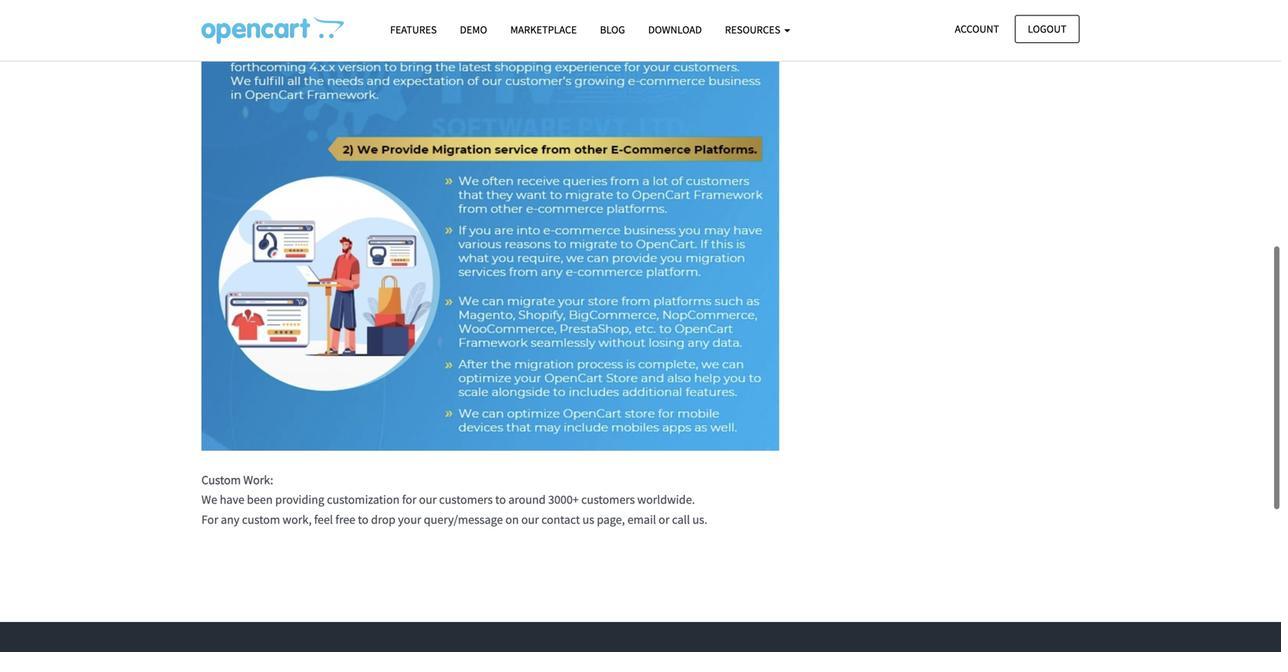 Task type: vqa. For each thing, say whether or not it's contained in the screenshot.
bottom TO
yes



Task type: locate. For each thing, give the bounding box(es) containing it.
have
[[220, 493, 245, 508]]

1 vertical spatial our
[[522, 512, 539, 528]]

0 horizontal spatial customers
[[439, 493, 493, 508]]

custom work: we have been providing customization for our customers to around 3000+ customers worldwide. for any custom work, feel free to drop your query/message on our contact us page, email or call us.
[[202, 473, 708, 528]]

email
[[628, 512, 656, 528]]

our right for at the left bottom of the page
[[419, 493, 437, 508]]

call
[[672, 512, 690, 528]]

customers up page,
[[582, 493, 635, 508]]

contact
[[542, 512, 580, 528]]

our
[[419, 493, 437, 508], [522, 512, 539, 528]]

customers up query/message
[[439, 493, 493, 508]]

opencart - partner tmd software private limited image
[[202, 16, 344, 44]]

logout link
[[1015, 15, 1080, 43]]

1 customers from the left
[[439, 493, 493, 508]]

0 vertical spatial our
[[419, 493, 437, 508]]

on
[[506, 512, 519, 528]]

or
[[659, 512, 670, 528]]

blog link
[[589, 16, 637, 43]]

customers
[[439, 493, 493, 508], [582, 493, 635, 508]]

any
[[221, 512, 240, 528]]

feel
[[314, 512, 333, 528]]

custom
[[242, 512, 280, 528]]

account
[[955, 22, 1000, 36]]

query/message
[[424, 512, 503, 528]]

resources link
[[714, 16, 802, 43]]

demo
[[460, 23, 487, 37]]

1 horizontal spatial to
[[496, 493, 506, 508]]

work,
[[283, 512, 312, 528]]

our right on
[[522, 512, 539, 528]]

to up on
[[496, 493, 506, 508]]

1 horizontal spatial customers
[[582, 493, 635, 508]]

us.
[[693, 512, 708, 528]]

1 horizontal spatial our
[[522, 512, 539, 528]]

0 horizontal spatial to
[[358, 512, 369, 528]]

0 vertical spatial to
[[496, 493, 506, 508]]

been
[[247, 493, 273, 508]]

to
[[496, 493, 506, 508], [358, 512, 369, 528]]

to right free
[[358, 512, 369, 528]]

your
[[398, 512, 422, 528]]

resources
[[725, 23, 783, 37]]

blog
[[600, 23, 625, 37]]

2 customers from the left
[[582, 493, 635, 508]]

for
[[202, 512, 218, 528]]



Task type: describe. For each thing, give the bounding box(es) containing it.
1 vertical spatial to
[[358, 512, 369, 528]]

demo link
[[449, 16, 499, 43]]

us
[[583, 512, 595, 528]]

account link
[[942, 15, 1013, 43]]

we
[[202, 493, 217, 508]]

for
[[402, 493, 417, 508]]

features link
[[379, 16, 449, 43]]

download
[[649, 23, 702, 37]]

0 horizontal spatial our
[[419, 493, 437, 508]]

customization
[[327, 493, 400, 508]]

free
[[336, 512, 356, 528]]

logout
[[1028, 22, 1067, 36]]

worldwide.
[[638, 493, 695, 508]]

work:
[[243, 473, 273, 488]]

providing
[[275, 493, 325, 508]]

around
[[509, 493, 546, 508]]

features
[[390, 23, 437, 37]]

page,
[[597, 512, 625, 528]]

3000+
[[548, 493, 579, 508]]

custom
[[202, 473, 241, 488]]

download link
[[637, 16, 714, 43]]

marketplace link
[[499, 16, 589, 43]]

drop
[[371, 512, 396, 528]]

marketplace
[[511, 23, 577, 37]]



